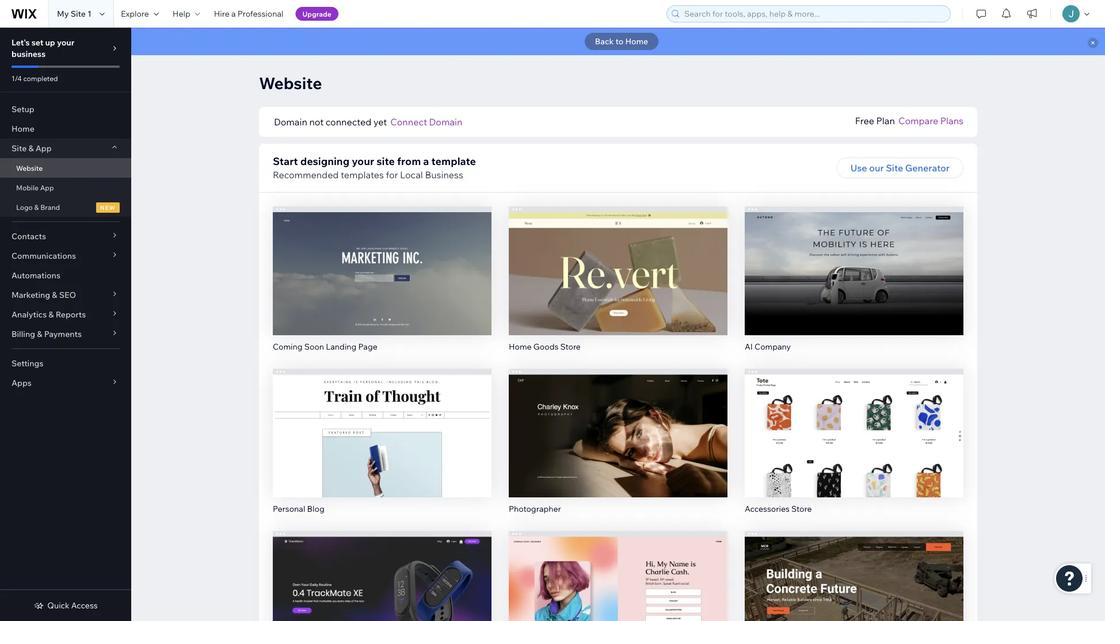 Task type: describe. For each thing, give the bounding box(es) containing it.
0 vertical spatial store
[[560, 341, 581, 352]]

coming
[[273, 341, 303, 352]]

apps
[[12, 378, 32, 388]]

to
[[616, 36, 624, 46]]

let's set up your business
[[12, 37, 74, 59]]

yet
[[374, 116, 387, 128]]

billing & payments button
[[0, 325, 131, 344]]

mobile app
[[16, 183, 54, 192]]

connect
[[390, 116, 427, 128]]

set
[[31, 37, 43, 47]]

logo
[[16, 203, 33, 212]]

use our site generator button
[[837, 158, 964, 178]]

completed
[[23, 74, 58, 83]]

1 horizontal spatial store
[[792, 504, 812, 514]]

free
[[855, 115, 874, 127]]

contacts
[[12, 231, 46, 241]]

soon
[[304, 341, 324, 352]]

payments
[[44, 329, 82, 339]]

back to home
[[595, 36, 648, 46]]

quick access button
[[34, 601, 98, 611]]

edit for photographer
[[610, 419, 627, 430]]

our
[[869, 162, 884, 174]]

accessories
[[745, 504, 790, 514]]

1/4 completed
[[12, 74, 58, 83]]

marketing
[[12, 290, 50, 300]]

use our site generator
[[851, 162, 950, 174]]

hire
[[214, 9, 230, 19]]

plan
[[876, 115, 895, 127]]

app inside 'mobile app' link
[[40, 183, 54, 192]]

quick access
[[47, 601, 98, 611]]

goods
[[533, 341, 559, 352]]

compare plans button
[[899, 114, 964, 128]]

& for marketing
[[52, 290, 57, 300]]

site inside button
[[886, 162, 903, 174]]

1
[[88, 9, 91, 19]]

& for logo
[[34, 203, 39, 212]]

marketing & seo button
[[0, 286, 131, 305]]

analytics & reports
[[12, 310, 86, 320]]

edit button for home goods store
[[594, 251, 642, 272]]

mobile
[[16, 183, 39, 192]]

site & app button
[[0, 139, 131, 158]]

photographer
[[509, 504, 561, 514]]

connect domain button
[[390, 115, 462, 129]]

personal blog
[[273, 504, 324, 514]]

reports
[[56, 310, 86, 320]]

back
[[595, 36, 614, 46]]

home inside button
[[625, 36, 648, 46]]

home link
[[0, 119, 131, 139]]

back to home alert
[[131, 28, 1105, 55]]

apps button
[[0, 374, 131, 393]]

& for billing
[[37, 329, 42, 339]]

settings
[[12, 359, 43, 369]]

billing
[[12, 329, 35, 339]]

back to home button
[[585, 33, 659, 50]]

blog
[[307, 504, 324, 514]]

home for home
[[12, 124, 34, 134]]

your inside let's set up your business
[[57, 37, 74, 47]]

not
[[309, 116, 324, 128]]

edit for coming soon landing page
[[374, 256, 391, 268]]

landing
[[326, 341, 357, 352]]

hire a professional link
[[207, 0, 290, 28]]

home goods store
[[509, 341, 581, 352]]

site
[[377, 155, 395, 168]]

app inside site & app dropdown button
[[36, 143, 52, 153]]

edit button for personal blog
[[358, 414, 406, 435]]

help button
[[166, 0, 207, 28]]

templates
[[341, 169, 384, 181]]

recommended
[[273, 169, 339, 181]]

ai
[[745, 341, 753, 352]]

mobile app link
[[0, 178, 131, 197]]

for
[[386, 169, 398, 181]]

automations link
[[0, 266, 131, 286]]

professional
[[238, 9, 284, 19]]

company
[[755, 341, 791, 352]]



Task type: vqa. For each thing, say whether or not it's contained in the screenshot.
tab list
no



Task type: locate. For each thing, give the bounding box(es) containing it.
app down home link
[[36, 143, 52, 153]]

store right the goods on the bottom
[[560, 341, 581, 352]]

generator
[[905, 162, 950, 174]]

billing & payments
[[12, 329, 82, 339]]

communications
[[12, 251, 76, 261]]

up
[[45, 37, 55, 47]]

contacts button
[[0, 227, 131, 246]]

edit for accessories store
[[846, 419, 863, 430]]

designing
[[300, 155, 349, 168]]

website link
[[0, 158, 131, 178]]

0 vertical spatial your
[[57, 37, 74, 47]]

home for home goods store
[[509, 341, 532, 352]]

upgrade button
[[296, 7, 338, 21]]

explore
[[121, 9, 149, 19]]

a inside start designing your site from a template recommended templates for local business
[[423, 155, 429, 168]]

ai company
[[745, 341, 791, 352]]

site left 1
[[71, 9, 86, 19]]

access
[[71, 601, 98, 611]]

domain left not
[[274, 116, 307, 128]]

1 vertical spatial site
[[12, 143, 27, 153]]

& right the "logo"
[[34, 203, 39, 212]]

analytics
[[12, 310, 47, 320]]

0 vertical spatial app
[[36, 143, 52, 153]]

sidebar element
[[0, 28, 131, 622]]

1 horizontal spatial domain
[[429, 116, 462, 128]]

1 horizontal spatial home
[[509, 341, 532, 352]]

business
[[12, 49, 46, 59]]

home left the goods on the bottom
[[509, 341, 532, 352]]

quick
[[47, 601, 69, 611]]

0 horizontal spatial website
[[16, 164, 43, 172]]

view button
[[358, 276, 407, 296], [594, 276, 643, 296], [830, 276, 879, 296], [358, 438, 407, 459], [594, 438, 643, 459], [358, 601, 407, 621], [594, 601, 643, 621], [830, 601, 879, 621]]

store
[[560, 341, 581, 352], [792, 504, 812, 514]]

1 vertical spatial app
[[40, 183, 54, 192]]

2 horizontal spatial site
[[886, 162, 903, 174]]

site
[[71, 9, 86, 19], [12, 143, 27, 153], [886, 162, 903, 174]]

2 domain from the left
[[429, 116, 462, 128]]

2 horizontal spatial home
[[625, 36, 648, 46]]

use
[[851, 162, 867, 174]]

domain right connect
[[429, 116, 462, 128]]

Search for tools, apps, help & more... field
[[681, 6, 947, 22]]

edit button
[[358, 251, 406, 272], [594, 251, 642, 272], [830, 251, 878, 272], [358, 414, 406, 435], [594, 414, 642, 435], [830, 414, 878, 435], [358, 576, 406, 597], [594, 576, 642, 597], [830, 576, 878, 597]]

edit button for ai company
[[830, 251, 878, 272]]

site & app
[[12, 143, 52, 153]]

1 vertical spatial website
[[16, 164, 43, 172]]

my site 1
[[57, 9, 91, 19]]

template
[[431, 155, 476, 168]]

hire a professional
[[214, 9, 284, 19]]

1 horizontal spatial website
[[259, 73, 322, 93]]

0 horizontal spatial store
[[560, 341, 581, 352]]

plans
[[940, 115, 964, 127]]

upgrade
[[303, 9, 331, 18]]

local
[[400, 169, 423, 181]]

a
[[231, 9, 236, 19], [423, 155, 429, 168]]

home right to
[[625, 36, 648, 46]]

0 vertical spatial home
[[625, 36, 648, 46]]

from
[[397, 155, 421, 168]]

1 domain from the left
[[274, 116, 307, 128]]

1 horizontal spatial site
[[71, 9, 86, 19]]

&
[[28, 143, 34, 153], [34, 203, 39, 212], [52, 290, 57, 300], [49, 310, 54, 320], [37, 329, 42, 339]]

view
[[372, 280, 393, 292], [608, 280, 629, 292], [844, 280, 865, 292], [372, 443, 393, 454], [608, 443, 629, 454], [372, 605, 393, 617], [608, 605, 629, 617], [844, 605, 865, 617]]

& inside popup button
[[52, 290, 57, 300]]

& up 'mobile'
[[28, 143, 34, 153]]

edit button for photographer
[[594, 414, 642, 435]]

1 vertical spatial home
[[12, 124, 34, 134]]

1 horizontal spatial a
[[423, 155, 429, 168]]

0 horizontal spatial a
[[231, 9, 236, 19]]

edit button for accessories store
[[830, 414, 878, 435]]

page
[[358, 341, 377, 352]]

edit for home goods store
[[610, 256, 627, 268]]

logo & brand
[[16, 203, 60, 212]]

my
[[57, 9, 69, 19]]

edit for personal blog
[[374, 419, 391, 430]]

connected
[[326, 116, 371, 128]]

store right accessories at the right bottom of page
[[792, 504, 812, 514]]

0 horizontal spatial home
[[12, 124, 34, 134]]

1/4
[[12, 74, 22, 83]]

0 vertical spatial a
[[231, 9, 236, 19]]

2 vertical spatial site
[[886, 162, 903, 174]]

start designing your site from a template recommended templates for local business
[[273, 155, 476, 181]]

0 horizontal spatial your
[[57, 37, 74, 47]]

& inside dropdown button
[[28, 143, 34, 153]]

0 horizontal spatial site
[[12, 143, 27, 153]]

accessories store
[[745, 504, 812, 514]]

domain
[[274, 116, 307, 128], [429, 116, 462, 128]]

home inside sidebar element
[[12, 124, 34, 134]]

your
[[57, 37, 74, 47], [352, 155, 374, 168]]

help
[[173, 9, 190, 19]]

website inside sidebar element
[[16, 164, 43, 172]]

& for analytics
[[49, 310, 54, 320]]

website up 'mobile'
[[16, 164, 43, 172]]

site right our
[[886, 162, 903, 174]]

a right hire
[[231, 9, 236, 19]]

brand
[[40, 203, 60, 212]]

app right 'mobile'
[[40, 183, 54, 192]]

2 vertical spatial home
[[509, 341, 532, 352]]

1 vertical spatial a
[[423, 155, 429, 168]]

site inside dropdown button
[[12, 143, 27, 153]]

setup link
[[0, 100, 131, 119]]

your right the up
[[57, 37, 74, 47]]

new
[[100, 204, 116, 211]]

business
[[425, 169, 463, 181]]

personal
[[273, 504, 305, 514]]

& left seo
[[52, 290, 57, 300]]

your up 'templates'
[[352, 155, 374, 168]]

setup
[[12, 104, 34, 114]]

coming soon landing page
[[273, 341, 377, 352]]

& right billing
[[37, 329, 42, 339]]

0 horizontal spatial domain
[[274, 116, 307, 128]]

settings link
[[0, 354, 131, 374]]

automations
[[12, 271, 60, 281]]

site down setup
[[12, 143, 27, 153]]

home
[[625, 36, 648, 46], [12, 124, 34, 134], [509, 341, 532, 352]]

edit for ai company
[[846, 256, 863, 268]]

edit button for coming soon landing page
[[358, 251, 406, 272]]

1 horizontal spatial your
[[352, 155, 374, 168]]

seo
[[59, 290, 76, 300]]

1 vertical spatial your
[[352, 155, 374, 168]]

1 vertical spatial store
[[792, 504, 812, 514]]

& for site
[[28, 143, 34, 153]]

your inside start designing your site from a template recommended templates for local business
[[352, 155, 374, 168]]

marketing & seo
[[12, 290, 76, 300]]

0 vertical spatial website
[[259, 73, 322, 93]]

a right from
[[423, 155, 429, 168]]

analytics & reports button
[[0, 305, 131, 325]]

start
[[273, 155, 298, 168]]

free plan compare plans
[[855, 115, 964, 127]]

& left the reports
[[49, 310, 54, 320]]

communications button
[[0, 246, 131, 266]]

website up not
[[259, 73, 322, 93]]

0 vertical spatial site
[[71, 9, 86, 19]]

let's
[[12, 37, 30, 47]]

compare
[[899, 115, 938, 127]]

website
[[259, 73, 322, 93], [16, 164, 43, 172]]

domain not connected yet connect domain
[[274, 116, 462, 128]]

home down setup
[[12, 124, 34, 134]]



